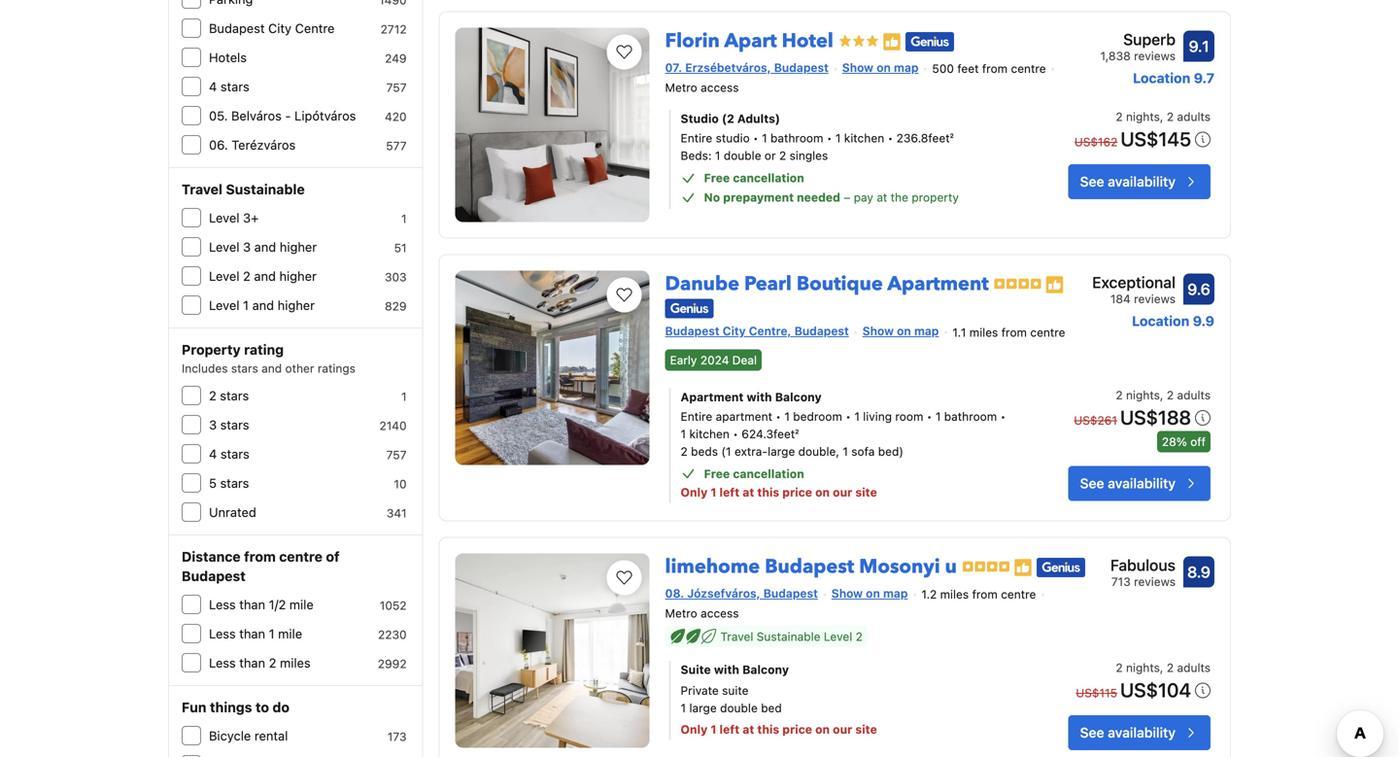 Task type: vqa. For each thing, say whether or not it's contained in the screenshot.
14:00
no



Task type: describe. For each thing, give the bounding box(es) containing it.
hotels
[[209, 50, 247, 65]]

3+
[[243, 210, 259, 225]]

free for us$188
[[704, 467, 730, 481]]

0 vertical spatial apartment
[[888, 271, 989, 297]]

level for level 1 and higher
[[209, 298, 240, 313]]

only 1 left at this price on our site
[[681, 485, 878, 499]]

2 up level 1 and higher
[[243, 269, 251, 283]]

budapest up early
[[666, 324, 720, 338]]

centre for 500 feet from centre metro access
[[1012, 62, 1047, 75]]

suite
[[681, 663, 711, 677]]

apartment
[[716, 410, 773, 423]]

limehome budapest mosonyi u
[[666, 553, 957, 580]]

713
[[1112, 575, 1131, 588]]

level 1 and higher
[[209, 298, 315, 313]]

and inside the property rating includes stars and other ratings
[[262, 362, 282, 375]]

higher for level 2 and higher
[[280, 269, 317, 283]]

map for boutique
[[915, 324, 939, 338]]

1 left from the top
[[720, 485, 740, 499]]

free for us$145
[[704, 171, 730, 185]]

suite with balcony link
[[681, 661, 1010, 679]]

price inside suite with balcony private suite 1 large double bed only 1 left at this price on our site
[[783, 723, 813, 736]]

with for suite
[[714, 663, 740, 677]]

see availability link for florin apart hotel
[[1069, 164, 1211, 199]]

adults)
[[738, 112, 781, 125]]

less for less than 1 mile
[[209, 627, 236, 641]]

05. belváros - lipótváros
[[209, 108, 356, 123]]

terézváros
[[232, 138, 296, 152]]

from for 1.2 miles from centre metro access
[[973, 588, 998, 601]]

0 vertical spatial 3
[[243, 240, 251, 254]]

1 price from the top
[[783, 485, 813, 499]]

rating
[[244, 342, 284, 358]]

site inside suite with balcony private suite 1 large double bed only 1 left at this price on our site
[[856, 723, 878, 736]]

2 nights , 2 adults for limehome budapest mosonyi u
[[1116, 661, 1211, 675]]

1.2
[[922, 588, 937, 601]]

pearl
[[745, 271, 792, 297]]

feet
[[958, 62, 979, 75]]

on down double,
[[816, 485, 830, 499]]

scored 9.6 element
[[1184, 273, 1215, 305]]

4 stars for stars
[[209, 447, 250, 461]]

us$188
[[1121, 406, 1192, 429]]

budapest city centre, budapest
[[666, 324, 849, 338]]

9.1
[[1189, 37, 1210, 55]]

51
[[394, 241, 407, 255]]

stars down 3 stars
[[221, 447, 250, 461]]

2230
[[378, 628, 407, 642]]

apart
[[725, 28, 777, 54]]

2992
[[378, 657, 407, 671]]

property
[[912, 191, 959, 204]]

fun
[[182, 699, 207, 716]]

distance from centre of budapest
[[182, 549, 340, 584]]

level for level 3 and higher
[[209, 240, 240, 254]]

on for mosonyi
[[866, 586, 881, 600]]

danube pearl boutique apartment link
[[666, 263, 989, 297]]

higher for level 3 and higher
[[280, 240, 317, 254]]

–
[[844, 191, 851, 204]]

stars right 5
[[220, 476, 249, 490]]

level up 'suite with balcony' link
[[824, 630, 853, 644]]

rental
[[255, 729, 288, 743]]

2 , from the top
[[1161, 388, 1164, 402]]

2 vertical spatial miles
[[280, 656, 311, 670]]

2140
[[380, 419, 407, 433]]

budapest inside distance from centre of budapest
[[182, 568, 246, 584]]

florin apart hotel
[[666, 28, 834, 54]]

entire for us$188
[[681, 410, 713, 423]]

see availability for limehome budapest mosonyi u
[[1081, 725, 1176, 741]]

fabulous
[[1111, 556, 1176, 574]]

on inside suite with balcony private suite 1 large double bed only 1 left at this price on our site
[[816, 723, 830, 736]]

budapest up hotels
[[209, 21, 265, 35]]

stars down the 2 stars
[[220, 418, 249, 432]]

sustainable for travel sustainable
[[226, 181, 305, 197]]

less than 1/2 mile
[[209, 597, 314, 612]]

and for 3
[[254, 240, 276, 254]]

06.
[[209, 138, 228, 152]]

bedroom
[[794, 410, 843, 423]]

236.8feet²
[[897, 131, 954, 145]]

us$104
[[1121, 679, 1192, 701]]

hotel
[[782, 28, 834, 54]]

and for 1
[[252, 298, 274, 313]]

184
[[1111, 292, 1131, 306]]

, for limehome budapest mosonyi u
[[1161, 661, 1164, 675]]

4 for 5
[[209, 447, 217, 461]]

do
[[273, 699, 290, 716]]

2 down less than 1 mile
[[269, 656, 277, 670]]

city for centre,
[[723, 324, 746, 338]]

• left 236.8feet²
[[888, 131, 894, 145]]

lipótváros
[[295, 108, 356, 123]]

studio (2 adults) link
[[681, 110, 1010, 127]]

with for apartment
[[747, 390, 773, 404]]

0 horizontal spatial apartment
[[681, 390, 744, 404]]

from for 500 feet from centre metro access
[[983, 62, 1008, 75]]

limehome
[[666, 553, 760, 580]]

• down adults)
[[753, 131, 759, 145]]

studio
[[681, 112, 719, 125]]

1 vertical spatial 3
[[209, 418, 217, 432]]

06. terézváros
[[209, 138, 296, 152]]

location for florin apart hotel
[[1134, 70, 1191, 86]]

adults for florin apart hotel
[[1178, 110, 1211, 123]]

living
[[864, 410, 892, 423]]

city for centre
[[268, 21, 292, 35]]

entire studio • 1 bathroom • 1 kitchen • 236.8feet² beds: 1 double or 2 singles
[[681, 131, 954, 162]]

2 2 nights , 2 adults from the top
[[1116, 388, 1211, 402]]

08. józsefváros, budapest
[[666, 586, 818, 600]]

see for limehome budapest mosonyi u
[[1081, 725, 1105, 741]]

1.1
[[953, 326, 967, 339]]

level 2 and higher
[[209, 269, 317, 283]]

access for limehome
[[701, 607, 739, 620]]

studio (2 adults)
[[681, 112, 781, 125]]

us$145
[[1121, 127, 1192, 150]]

distance
[[182, 549, 241, 565]]

other
[[285, 362, 314, 375]]

adults for limehome budapest mosonyi u
[[1178, 661, 1211, 675]]

2 down includes
[[209, 388, 217, 403]]

singles
[[790, 149, 829, 162]]

2 availability from the top
[[1108, 475, 1176, 491]]

500
[[933, 62, 955, 75]]

less than 1 mile
[[209, 627, 302, 641]]

miles for 1.2
[[941, 588, 969, 601]]

(1
[[722, 445, 732, 458]]

2 up us$145
[[1167, 110, 1174, 123]]

travel for travel sustainable
[[182, 181, 223, 197]]

4 stars for belváros
[[209, 79, 250, 94]]

balcony for suite
[[743, 663, 789, 677]]

3 stars
[[209, 418, 249, 432]]

of
[[326, 549, 340, 565]]

budapest city centre
[[209, 21, 335, 35]]

bed
[[761, 701, 782, 715]]

fabulous element
[[1111, 553, 1176, 577]]

10
[[394, 477, 407, 491]]

2024
[[701, 353, 730, 367]]

0 vertical spatial this property is part of our preferred partner programme. it is committed to providing commendable service and good value. it will pay us a higher commission if you make a booking. image
[[883, 32, 902, 51]]

or
[[765, 149, 776, 162]]

limehome budapest mosonyi u link
[[666, 546, 957, 580]]

8.9
[[1188, 563, 1211, 581]]

access for florin
[[701, 81, 739, 94]]

nights for limehome budapest mosonyi u
[[1127, 661, 1161, 675]]

1 site from the top
[[856, 485, 878, 499]]

budapest down limehome budapest mosonyi u
[[764, 586, 818, 600]]

1 vertical spatial at
[[743, 485, 755, 499]]

includes
[[182, 362, 228, 375]]

bed)
[[879, 445, 904, 458]]

• down apartment
[[733, 427, 739, 441]]

free cancellation for us$145
[[704, 171, 805, 185]]

2 see from the top
[[1081, 475, 1105, 491]]

off
[[1191, 435, 1206, 448]]

mosonyi
[[860, 553, 941, 580]]

apartment with balcony
[[681, 390, 822, 404]]

cancellation for us$188
[[733, 467, 805, 481]]

unrated
[[209, 505, 256, 520]]

pay
[[854, 191, 874, 204]]

show for mosonyi
[[832, 586, 863, 600]]

level 3 and higher
[[209, 240, 317, 254]]

centre,
[[749, 324, 792, 338]]

florin
[[666, 28, 720, 54]]

500 feet from centre metro access
[[666, 62, 1047, 94]]

reviews for danube pearl boutique apartment
[[1135, 292, 1176, 306]]

budapest down hotel
[[775, 61, 829, 74]]

• down studio (2 adults) "link"
[[827, 131, 833, 145]]

show on map for hotel
[[843, 61, 919, 74]]

metro for limehome budapest mosonyi u
[[666, 607, 698, 620]]

07. erzsébetváros, budapest
[[666, 61, 829, 74]]

0 vertical spatial at
[[877, 191, 888, 204]]

kitchen inside entire studio • 1 bathroom • 1 kitchen • 236.8feet² beds: 1 double or 2 singles
[[845, 131, 885, 145]]

belváros
[[231, 108, 282, 123]]



Task type: locate. For each thing, give the bounding box(es) containing it.
level up level 1 and higher
[[209, 269, 240, 283]]

0 vertical spatial cancellation
[[733, 171, 805, 185]]

with inside suite with balcony private suite 1 large double bed only 1 left at this price on our site
[[714, 663, 740, 677]]

city
[[268, 21, 292, 35], [723, 324, 746, 338]]

577
[[386, 139, 407, 153]]

danube pearl boutique apartment image
[[456, 271, 650, 465]]

• down apartment with balcony link
[[846, 410, 852, 423]]

2 4 from the top
[[209, 447, 217, 461]]

superb
[[1124, 30, 1176, 48]]

centre for 1.2 miles from centre metro access
[[1002, 588, 1037, 601]]

early
[[670, 353, 697, 367]]

1 vertical spatial 4
[[209, 447, 217, 461]]

9.7
[[1195, 70, 1215, 86]]

1 horizontal spatial apartment
[[888, 271, 989, 297]]

free down (1
[[704, 467, 730, 481]]

0 vertical spatial entire
[[681, 131, 713, 145]]

see down "us$261"
[[1081, 475, 1105, 491]]

budapest up '1.2 miles from centre metro access'
[[765, 553, 855, 580]]

2 up "us$104"
[[1167, 661, 1174, 675]]

2 less from the top
[[209, 627, 236, 641]]

cancellation
[[733, 171, 805, 185], [733, 467, 805, 481]]

1 vertical spatial ,
[[1161, 388, 1164, 402]]

than for 1/2
[[239, 597, 265, 612]]

757
[[387, 81, 407, 94], [387, 448, 407, 462]]

, for florin apart hotel
[[1161, 110, 1164, 123]]

4 stars down 3 stars
[[209, 447, 250, 461]]

property rating includes stars and other ratings
[[182, 342, 356, 375]]

0 vertical spatial show on map
[[843, 61, 919, 74]]

see availability link
[[1069, 164, 1211, 199], [1069, 466, 1211, 501], [1069, 715, 1211, 750]]

see availability link for limehome budapest mosonyi u
[[1069, 715, 1211, 750]]

2 inside entire apartment • 1 bedroom • 1 living room • 1 bathroom • 1 kitchen • 624.3feet² 2 beds (1 extra-large double, 1 sofa bed)
[[681, 445, 688, 458]]

centre left of
[[279, 549, 323, 565]]

centre inside 500 feet from centre metro access
[[1012, 62, 1047, 75]]

on left 1.1
[[897, 324, 912, 338]]

entire apartment • 1 bedroom • 1 living room • 1 bathroom • 1 kitchen • 624.3feet² 2 beds (1 extra-large double, 1 sofa bed)
[[681, 410, 1006, 458]]

0 horizontal spatial sustainable
[[226, 181, 305, 197]]

0 vertical spatial map
[[894, 61, 919, 74]]

site down 'suite with balcony' link
[[856, 723, 878, 736]]

site
[[856, 485, 878, 499], [856, 723, 878, 736]]

0 vertical spatial access
[[701, 81, 739, 94]]

1 vertical spatial cancellation
[[733, 467, 805, 481]]

3 less from the top
[[209, 656, 236, 670]]

free up no
[[704, 171, 730, 185]]

stars up 3 stars
[[220, 388, 249, 403]]

28% off
[[1163, 435, 1206, 448]]

balcony inside suite with balcony private suite 1 large double bed only 1 left at this price on our site
[[743, 663, 789, 677]]

0 horizontal spatial large
[[690, 701, 717, 715]]

sofa
[[852, 445, 875, 458]]

level down level 3+
[[209, 240, 240, 254]]

2 vertical spatial higher
[[278, 298, 315, 313]]

1 vertical spatial see availability link
[[1069, 466, 1211, 501]]

access inside 500 feet from centre metro access
[[701, 81, 739, 94]]

3 reviews from the top
[[1135, 575, 1176, 588]]

1 adults from the top
[[1178, 110, 1211, 123]]

sustainable up suite with balcony private suite 1 large double bed only 1 left at this price on our site
[[757, 630, 821, 644]]

from right feet
[[983, 62, 1008, 75]]

0 vertical spatial adults
[[1178, 110, 1211, 123]]

nights up the us$188
[[1127, 388, 1161, 402]]

1 reviews from the top
[[1135, 49, 1176, 63]]

3 nights from the top
[[1127, 661, 1161, 675]]

2 inside entire studio • 1 bathroom • 1 kitchen • 236.8feet² beds: 1 double or 2 singles
[[780, 149, 787, 162]]

1 horizontal spatial with
[[747, 390, 773, 404]]

mile for less than 1/2 mile
[[290, 597, 314, 612]]

see
[[1081, 174, 1105, 190], [1081, 475, 1105, 491], [1081, 725, 1105, 741]]

level for level 3+
[[209, 210, 240, 225]]

1 availability from the top
[[1108, 174, 1176, 190]]

3 see availability from the top
[[1081, 725, 1176, 741]]

map for mosonyi
[[884, 586, 908, 600]]

the
[[891, 191, 909, 204]]

budapest
[[209, 21, 265, 35], [775, 61, 829, 74], [666, 324, 720, 338], [795, 324, 849, 338], [765, 553, 855, 580], [182, 568, 246, 584], [764, 586, 818, 600]]

0 vertical spatial ,
[[1161, 110, 1164, 123]]

bathroom inside entire studio • 1 bathroom • 1 kitchen • 236.8feet² beds: 1 double or 2 singles
[[771, 131, 824, 145]]

3 adults from the top
[[1178, 661, 1211, 675]]

bathroom up singles
[[771, 131, 824, 145]]

2 this from the top
[[758, 723, 780, 736]]

2 only from the top
[[681, 723, 708, 736]]

2 free cancellation from the top
[[704, 467, 805, 481]]

4 stars down hotels
[[209, 79, 250, 94]]

nights
[[1127, 110, 1161, 123], [1127, 388, 1161, 402], [1127, 661, 1161, 675]]

1 vertical spatial 2 nights , 2 adults
[[1116, 388, 1211, 402]]

florin apart hotel image
[[456, 28, 650, 222]]

1 metro from the top
[[666, 81, 698, 94]]

0 vertical spatial travel
[[182, 181, 223, 197]]

1.1 miles from centre
[[953, 326, 1066, 339]]

centre inside distance from centre of budapest
[[279, 549, 323, 565]]

less than 2 miles
[[209, 656, 311, 670]]

this property is part of our preferred partner programme. it is committed to providing commendable service and good value. it will pay us a higher commission if you make a booking. image right u
[[1014, 558, 1033, 577]]

large inside suite with balcony private suite 1 large double bed only 1 left at this price on our site
[[690, 701, 717, 715]]

• up 624.3feet²
[[776, 410, 782, 423]]

metro inside '1.2 miles from centre metro access'
[[666, 607, 698, 620]]

757 down 2140
[[387, 448, 407, 462]]

0 vertical spatial miles
[[970, 326, 999, 339]]

travel down 08. józsefváros, budapest
[[721, 630, 754, 644]]

4 up 5
[[209, 447, 217, 461]]

apartment with balcony link
[[681, 388, 1010, 406]]

4 for 05.
[[209, 79, 217, 94]]

0 vertical spatial nights
[[1127, 110, 1161, 123]]

1 vertical spatial show on map
[[863, 324, 939, 338]]

access inside '1.2 miles from centre metro access'
[[701, 607, 739, 620]]

1 vertical spatial with
[[714, 663, 740, 677]]

scored 9.1 element
[[1184, 30, 1215, 62]]

our down the sofa
[[833, 485, 853, 499]]

stars down rating
[[231, 362, 258, 375]]

0 horizontal spatial travel
[[182, 181, 223, 197]]

adults down 9.7
[[1178, 110, 1211, 123]]

420
[[385, 110, 407, 123]]

map for hotel
[[894, 61, 919, 74]]

9.6
[[1188, 280, 1211, 298]]

metro inside 500 feet from centre metro access
[[666, 81, 698, 94]]

józsefváros,
[[688, 586, 761, 600]]

1 horizontal spatial city
[[723, 324, 746, 338]]

2 4 stars from the top
[[209, 447, 250, 461]]

, up us$145
[[1161, 110, 1164, 123]]

0 vertical spatial city
[[268, 21, 292, 35]]

0 vertical spatial only
[[681, 485, 708, 499]]

sustainable for travel sustainable level 2
[[757, 630, 821, 644]]

property
[[182, 342, 241, 358]]

centre right feet
[[1012, 62, 1047, 75]]

1 only from the top
[[681, 485, 708, 499]]

balcony up suite
[[743, 663, 789, 677]]

show for boutique
[[863, 324, 894, 338]]

1 vertical spatial apartment
[[681, 390, 744, 404]]

danube
[[666, 271, 740, 297]]

from inside distance from centre of budapest
[[244, 549, 276, 565]]

1 vertical spatial left
[[720, 723, 740, 736]]

and down level 3 and higher
[[254, 269, 276, 283]]

level up property
[[209, 298, 240, 313]]

1 4 stars from the top
[[209, 79, 250, 94]]

than for 1
[[239, 627, 265, 641]]

free cancellation down extra-
[[704, 467, 805, 481]]

2 up us$115
[[1116, 661, 1123, 675]]

from inside '1.2 miles from centre metro access'
[[973, 588, 998, 601]]

on left the 500
[[877, 61, 891, 74]]

this property is part of our preferred partner programme. it is committed to providing commendable service and good value. it will pay us a higher commission if you make a booking. image
[[883, 32, 902, 51], [1046, 275, 1065, 294], [1046, 275, 1065, 294], [1014, 558, 1033, 577]]

centre
[[1012, 62, 1047, 75], [1031, 326, 1066, 339], [279, 549, 323, 565], [1002, 588, 1037, 601]]

0 vertical spatial sustainable
[[226, 181, 305, 197]]

1 vertical spatial mile
[[278, 627, 302, 641]]

at
[[877, 191, 888, 204], [743, 485, 755, 499], [743, 723, 755, 736]]

2 vertical spatial availability
[[1108, 725, 1176, 741]]

2 vertical spatial nights
[[1127, 661, 1161, 675]]

left down suite
[[720, 723, 740, 736]]

and down rating
[[262, 362, 282, 375]]

entire up beds:
[[681, 131, 713, 145]]

1 horizontal spatial this property is part of our preferred partner programme. it is committed to providing commendable service and good value. it will pay us a higher commission if you make a booking. image
[[1014, 558, 1033, 577]]

miles
[[970, 326, 999, 339], [941, 588, 969, 601], [280, 656, 311, 670]]

0 vertical spatial see
[[1081, 174, 1105, 190]]

from inside 500 feet from centre metro access
[[983, 62, 1008, 75]]

0 vertical spatial less
[[209, 597, 236, 612]]

4 up 05.
[[209, 79, 217, 94]]

2 vertical spatial map
[[884, 586, 908, 600]]

show on map left 1.1
[[863, 324, 939, 338]]

1 vertical spatial higher
[[280, 269, 317, 283]]

bicycle rental
[[209, 729, 288, 743]]

1 free cancellation from the top
[[704, 171, 805, 185]]

1 757 from the top
[[387, 81, 407, 94]]

757 down 249 in the left of the page
[[387, 81, 407, 94]]

availability for limehome budapest mosonyi u
[[1108, 725, 1176, 741]]

2 vertical spatial reviews
[[1135, 575, 1176, 588]]

0 vertical spatial see availability
[[1081, 174, 1176, 190]]

0 vertical spatial reviews
[[1135, 49, 1176, 63]]

1 vertical spatial price
[[783, 723, 813, 736]]

miles for 1.1
[[970, 326, 999, 339]]

0 vertical spatial large
[[768, 445, 796, 458]]

3 down the 2 stars
[[209, 418, 217, 432]]

3 availability from the top
[[1108, 725, 1176, 741]]

0 horizontal spatial 3
[[209, 418, 217, 432]]

this down bed
[[758, 723, 780, 736]]

balcony for apartment
[[776, 390, 822, 404]]

1 access from the top
[[701, 81, 739, 94]]

show up studio (2 adults) "link"
[[843, 61, 874, 74]]

room
[[896, 410, 924, 423]]

reviews for florin apart hotel
[[1135, 49, 1176, 63]]

apartment down early 2024 deal at the top of page
[[681, 390, 744, 404]]

2 our from the top
[[833, 723, 853, 736]]

9.9
[[1194, 313, 1215, 329]]

double down studio
[[724, 149, 762, 162]]

travel sustainable level 2
[[721, 630, 863, 644]]

2 nights from the top
[[1127, 388, 1161, 402]]

3 see availability link from the top
[[1069, 715, 1211, 750]]

2 down '1.2 miles from centre metro access'
[[856, 630, 863, 644]]

1 see availability from the top
[[1081, 174, 1176, 190]]

see down us$115
[[1081, 725, 1105, 741]]

1 our from the top
[[833, 485, 853, 499]]

1 , from the top
[[1161, 110, 1164, 123]]

level for level 2 and higher
[[209, 269, 240, 283]]

early 2024 deal
[[670, 353, 757, 367]]

1.2 miles from centre metro access
[[666, 588, 1037, 620]]

0 vertical spatial double
[[724, 149, 762, 162]]

bicycle
[[209, 729, 251, 743]]

2 stars
[[209, 388, 249, 403]]

2712
[[381, 22, 407, 36]]

0 vertical spatial show
[[843, 61, 874, 74]]

reviews inside superb 1,838 reviews
[[1135, 49, 1176, 63]]

us$162
[[1075, 135, 1118, 149]]

left down (1
[[720, 485, 740, 499]]

availability
[[1108, 174, 1176, 190], [1108, 475, 1176, 491], [1108, 725, 1176, 741]]

level 3+
[[209, 210, 259, 225]]

1 free from the top
[[704, 171, 730, 185]]

at down extra-
[[743, 485, 755, 499]]

see down us$162
[[1081, 174, 1105, 190]]

2 cancellation from the top
[[733, 467, 805, 481]]

miles right 1.1
[[970, 326, 999, 339]]

higher down "level 2 and higher"
[[278, 298, 315, 313]]

show on map for mosonyi
[[832, 586, 908, 600]]

entire for us$145
[[681, 131, 713, 145]]

than up less than 2 miles
[[239, 627, 265, 641]]

travel for travel sustainable level 2
[[721, 630, 754, 644]]

from right 1.1
[[1002, 326, 1028, 339]]

28%
[[1163, 435, 1188, 448]]

• right room
[[927, 410, 933, 423]]

miles right 1.2 at the bottom
[[941, 588, 969, 601]]

1 vertical spatial site
[[856, 723, 878, 736]]

2 entire from the top
[[681, 410, 713, 423]]

centre for 1.1 miles from centre
[[1031, 326, 1066, 339]]

on down 'suite with balcony' link
[[816, 723, 830, 736]]

on for boutique
[[897, 324, 912, 338]]

stars down hotels
[[221, 79, 250, 94]]

1 vertical spatial sustainable
[[757, 630, 821, 644]]

exceptional element
[[1093, 271, 1176, 294]]

travel
[[182, 181, 223, 197], [721, 630, 754, 644]]

price down double,
[[783, 485, 813, 499]]

1 cancellation from the top
[[733, 171, 805, 185]]

2 right "or"
[[780, 149, 787, 162]]

1 vertical spatial less
[[209, 627, 236, 641]]

08.
[[666, 586, 685, 600]]

adults up "us$104"
[[1178, 661, 1211, 675]]

miles inside '1.2 miles from centre metro access'
[[941, 588, 969, 601]]

0 horizontal spatial bathroom
[[771, 131, 824, 145]]

danube pearl boutique apartment
[[666, 271, 989, 297]]

on
[[877, 61, 891, 74], [897, 324, 912, 338], [816, 485, 830, 499], [866, 586, 881, 600], [816, 723, 830, 736]]

2 vertical spatial see availability
[[1081, 725, 1176, 741]]

0 vertical spatial site
[[856, 485, 878, 499]]

see availability link down 28%
[[1069, 466, 1211, 501]]

exceptional
[[1093, 273, 1176, 291]]

1 vertical spatial balcony
[[743, 663, 789, 677]]

large inside entire apartment • 1 bedroom • 1 living room • 1 bathroom • 1 kitchen • 624.3feet² 2 beds (1 extra-large double, 1 sofa bed)
[[768, 445, 796, 458]]

see availability link down "us$104"
[[1069, 715, 1211, 750]]

2 price from the top
[[783, 723, 813, 736]]

1 see availability link from the top
[[1069, 164, 1211, 199]]

and for 2
[[254, 269, 276, 283]]

location down superb 1,838 reviews
[[1134, 70, 1191, 86]]

this
[[758, 485, 780, 499], [758, 723, 780, 736]]

entire inside entire studio • 1 bathroom • 1 kitchen • 236.8feet² beds: 1 double or 2 singles
[[681, 131, 713, 145]]

city left centre
[[268, 21, 292, 35]]

travel sustainable
[[182, 181, 305, 197]]

5 stars
[[209, 476, 249, 490]]

map down mosonyi
[[884, 586, 908, 600]]

budapest down distance
[[182, 568, 246, 584]]

scored 8.9 element
[[1184, 556, 1215, 587]]

availability down "us$104"
[[1108, 725, 1176, 741]]

1 vertical spatial than
[[239, 627, 265, 641]]

double inside suite with balcony private suite 1 large double bed only 1 left at this price on our site
[[720, 701, 758, 715]]

location for danube pearl boutique apartment
[[1133, 313, 1190, 329]]

1 vertical spatial metro
[[666, 607, 698, 620]]

private
[[681, 684, 719, 697]]

show for hotel
[[843, 61, 874, 74]]

kitchen down studio (2 adults) "link"
[[845, 131, 885, 145]]

3 see from the top
[[1081, 725, 1105, 741]]

1 vertical spatial see
[[1081, 475, 1105, 491]]

2 vertical spatial 2 nights , 2 adults
[[1116, 661, 1211, 675]]

our inside suite with balcony private suite 1 large double bed only 1 left at this price on our site
[[833, 723, 853, 736]]

2 site from the top
[[856, 723, 878, 736]]

1 vertical spatial miles
[[941, 588, 969, 601]]

u
[[946, 553, 957, 580]]

our
[[833, 485, 853, 499], [833, 723, 853, 736]]

apartment
[[888, 271, 989, 297], [681, 390, 744, 404]]

0 horizontal spatial city
[[268, 21, 292, 35]]

,
[[1161, 110, 1164, 123], [1161, 388, 1164, 402], [1161, 661, 1164, 675]]

1 vertical spatial entire
[[681, 410, 713, 423]]

1052
[[380, 599, 407, 612]]

2 reviews from the top
[[1135, 292, 1176, 306]]

1 vertical spatial travel
[[721, 630, 754, 644]]

2 vertical spatial ,
[[1161, 661, 1164, 675]]

0 vertical spatial balcony
[[776, 390, 822, 404]]

free cancellation
[[704, 171, 805, 185], [704, 467, 805, 481]]

stars
[[221, 79, 250, 94], [231, 362, 258, 375], [220, 388, 249, 403], [220, 418, 249, 432], [221, 447, 250, 461], [220, 476, 249, 490]]

entire
[[681, 131, 713, 145], [681, 410, 713, 423]]

see availability down us$115
[[1081, 725, 1176, 741]]

reviews down exceptional
[[1135, 292, 1176, 306]]

4 stars
[[209, 79, 250, 94], [209, 447, 250, 461]]

(2
[[722, 112, 735, 125]]

2 metro from the top
[[666, 607, 698, 620]]

at inside suite with balcony private suite 1 large double bed only 1 left at this price on our site
[[743, 723, 755, 736]]

2 vertical spatial than
[[239, 656, 265, 670]]

303
[[385, 270, 407, 284]]

2 see availability from the top
[[1081, 475, 1176, 491]]

• down '1.1 miles from centre'
[[1001, 410, 1006, 423]]

1 2 nights , 2 adults from the top
[[1116, 110, 1211, 123]]

2 757 from the top
[[387, 448, 407, 462]]

at left the the
[[877, 191, 888, 204]]

2 vertical spatial at
[[743, 723, 755, 736]]

1 vertical spatial adults
[[1178, 388, 1211, 402]]

entire inside entire apartment • 1 bedroom • 1 living room • 1 bathroom • 1 kitchen • 624.3feet² 2 beds (1 extra-large double, 1 sofa bed)
[[681, 410, 713, 423]]

3 than from the top
[[239, 656, 265, 670]]

757 for 05. belváros - lipótváros
[[387, 81, 407, 94]]

mile for less than 1 mile
[[278, 627, 302, 641]]

fabulous 713 reviews
[[1111, 556, 1176, 588]]

0 horizontal spatial kitchen
[[690, 427, 730, 441]]

2 nights , 2 adults up us$145
[[1116, 110, 1211, 123]]

from for 1.1 miles from centre
[[1002, 326, 1028, 339]]

1 less from the top
[[209, 597, 236, 612]]

0 horizontal spatial this property is part of our preferred partner programme. it is committed to providing commendable service and good value. it will pay us a higher commission if you make a booking. image
[[883, 32, 902, 51]]

suite with balcony private suite 1 large double bed only 1 left at this price on our site
[[681, 663, 878, 736]]

see for florin apart hotel
[[1081, 174, 1105, 190]]

2 free from the top
[[704, 467, 730, 481]]

3 , from the top
[[1161, 661, 1164, 675]]

1/2
[[269, 597, 286, 612]]

2 left "beds"
[[681, 445, 688, 458]]

0 vertical spatial price
[[783, 485, 813, 499]]

with up apartment
[[747, 390, 773, 404]]

reviews down fabulous
[[1135, 575, 1176, 588]]

0 vertical spatial 4 stars
[[209, 79, 250, 94]]

bathroom inside entire apartment • 1 bedroom • 1 living room • 1 bathroom • 1 kitchen • 624.3feet² 2 beds (1 extra-large double, 1 sofa bed)
[[945, 410, 998, 423]]

2 up the us$188
[[1167, 388, 1174, 402]]

kitchen inside entire apartment • 1 bedroom • 1 living room • 1 bathroom • 1 kitchen • 624.3feet² 2 beds (1 extra-large double, 1 sofa bed)
[[690, 427, 730, 441]]

show on map for boutique
[[863, 324, 939, 338]]

metro for florin apart hotel
[[666, 81, 698, 94]]

free cancellation up prepayment
[[704, 171, 805, 185]]

with
[[747, 390, 773, 404], [714, 663, 740, 677]]

fun things to do
[[182, 699, 290, 716]]

centre right 1.2 at the bottom
[[1002, 588, 1037, 601]]

1 vertical spatial show
[[863, 324, 894, 338]]

829
[[385, 299, 407, 313]]

1 vertical spatial location
[[1133, 313, 1190, 329]]

higher for level 1 and higher
[[278, 298, 315, 313]]

only inside suite with balcony private suite 1 large double bed only 1 left at this price on our site
[[681, 723, 708, 736]]

price down 'suite with balcony' link
[[783, 723, 813, 736]]

1 horizontal spatial sustainable
[[757, 630, 821, 644]]

less for less than 2 miles
[[209, 656, 236, 670]]

erzsébetváros,
[[686, 61, 771, 74]]

1 vertical spatial city
[[723, 324, 746, 338]]

map left the 500
[[894, 61, 919, 74]]

location 9.9
[[1133, 313, 1215, 329]]

florin apart hotel link
[[666, 20, 834, 54]]

1 vertical spatial availability
[[1108, 475, 1176, 491]]

0 vertical spatial metro
[[666, 81, 698, 94]]

1 horizontal spatial large
[[768, 445, 796, 458]]

availability for florin apart hotel
[[1108, 174, 1176, 190]]

left
[[720, 485, 740, 499], [720, 723, 740, 736]]

1 vertical spatial free
[[704, 467, 730, 481]]

show on map down mosonyi
[[832, 586, 908, 600]]

2 nights , 2 adults for florin apart hotel
[[1116, 110, 1211, 123]]

1 vertical spatial map
[[915, 324, 939, 338]]

173
[[388, 730, 407, 744]]

cancellation for us$145
[[733, 171, 805, 185]]

0 horizontal spatial with
[[714, 663, 740, 677]]

prepayment
[[724, 191, 794, 204]]

1 than from the top
[[239, 597, 265, 612]]

nights up us$145
[[1127, 110, 1161, 123]]

757 for 5 stars
[[387, 448, 407, 462]]

2 vertical spatial adults
[[1178, 661, 1211, 675]]

than
[[239, 597, 265, 612], [239, 627, 265, 641], [239, 656, 265, 670]]

2 vertical spatial show
[[832, 586, 863, 600]]

1 vertical spatial see availability
[[1081, 475, 1176, 491]]

to
[[256, 699, 269, 716]]

bathroom
[[771, 131, 824, 145], [945, 410, 998, 423]]

on for hotel
[[877, 61, 891, 74]]

centre
[[295, 21, 335, 35]]

1 vertical spatial nights
[[1127, 388, 1161, 402]]

access down erzsébetváros,
[[701, 81, 739, 94]]

2 left from the top
[[720, 723, 740, 736]]

see availability down us$162
[[1081, 174, 1176, 190]]

0 vertical spatial than
[[239, 597, 265, 612]]

only down private
[[681, 723, 708, 736]]

budapest down danube pearl boutique apartment
[[795, 324, 849, 338]]

map
[[894, 61, 919, 74], [915, 324, 939, 338], [884, 586, 908, 600]]

location 9.7
[[1134, 70, 1215, 86]]

2 adults from the top
[[1178, 388, 1211, 402]]

2 access from the top
[[701, 607, 739, 620]]

this inside suite with balcony private suite 1 large double bed only 1 left at this price on our site
[[758, 723, 780, 736]]

centre inside '1.2 miles from centre metro access'
[[1002, 588, 1037, 601]]

reviews inside exceptional 184 reviews
[[1135, 292, 1176, 306]]

sustainable
[[226, 181, 305, 197], [757, 630, 821, 644]]

2 nights , 2 adults
[[1116, 110, 1211, 123], [1116, 388, 1211, 402], [1116, 661, 1211, 675]]

0 vertical spatial free
[[704, 171, 730, 185]]

than left 1/2
[[239, 597, 265, 612]]

stars inside the property rating includes stars and other ratings
[[231, 362, 258, 375]]

1 see from the top
[[1081, 174, 1105, 190]]

1 nights from the top
[[1127, 110, 1161, 123]]

3 2 nights , 2 adults from the top
[[1116, 661, 1211, 675]]

1 horizontal spatial bathroom
[[945, 410, 998, 423]]

double inside entire studio • 1 bathroom • 1 kitchen • 236.8feet² beds: 1 double or 2 singles
[[724, 149, 762, 162]]

less down less than 1 mile
[[209, 656, 236, 670]]

2 up us$162
[[1116, 110, 1123, 123]]

1 vertical spatial this property is part of our preferred partner programme. it is committed to providing commendable service and good value. it will pay us a higher commission if you make a booking. image
[[1014, 558, 1033, 577]]

2 vertical spatial see availability link
[[1069, 715, 1211, 750]]

0 vertical spatial 4
[[209, 79, 217, 94]]

2 vertical spatial less
[[209, 656, 236, 670]]

1 vertical spatial 4 stars
[[209, 447, 250, 461]]

0 vertical spatial see availability link
[[1069, 164, 1211, 199]]

1 4 from the top
[[209, 79, 217, 94]]

than for 2
[[239, 656, 265, 670]]

2 up "us$261"
[[1116, 388, 1123, 402]]

1 entire from the top
[[681, 131, 713, 145]]

less for less than 1/2 mile
[[209, 597, 236, 612]]

left inside suite with balcony private suite 1 large double bed only 1 left at this price on our site
[[720, 723, 740, 736]]

nights for florin apart hotel
[[1127, 110, 1161, 123]]

1 this from the top
[[758, 485, 780, 499]]

superb element
[[1101, 28, 1176, 51]]

location down exceptional 184 reviews
[[1133, 313, 1190, 329]]

2 see availability link from the top
[[1069, 466, 1211, 501]]

reviews inside fabulous 713 reviews
[[1135, 575, 1176, 588]]

1 vertical spatial 757
[[387, 448, 407, 462]]

from
[[983, 62, 1008, 75], [1002, 326, 1028, 339], [244, 549, 276, 565], [973, 588, 998, 601]]

limehome budapest mosonyi u image
[[456, 553, 650, 748]]

this property is part of our preferred partner programme. it is committed to providing commendable service and good value. it will pay us a higher commission if you make a booking. image
[[883, 32, 902, 51], [1014, 558, 1033, 577]]

2 than from the top
[[239, 627, 265, 641]]

genius discounts available at this property. image
[[906, 32, 955, 51], [906, 32, 955, 51], [666, 299, 714, 319], [666, 299, 714, 319], [1037, 558, 1086, 577], [1037, 558, 1086, 577]]

see availability for florin apart hotel
[[1081, 174, 1176, 190]]

free cancellation for us$188
[[704, 467, 805, 481]]

2 vertical spatial show on map
[[832, 586, 908, 600]]

624.3feet²
[[742, 427, 799, 441]]



